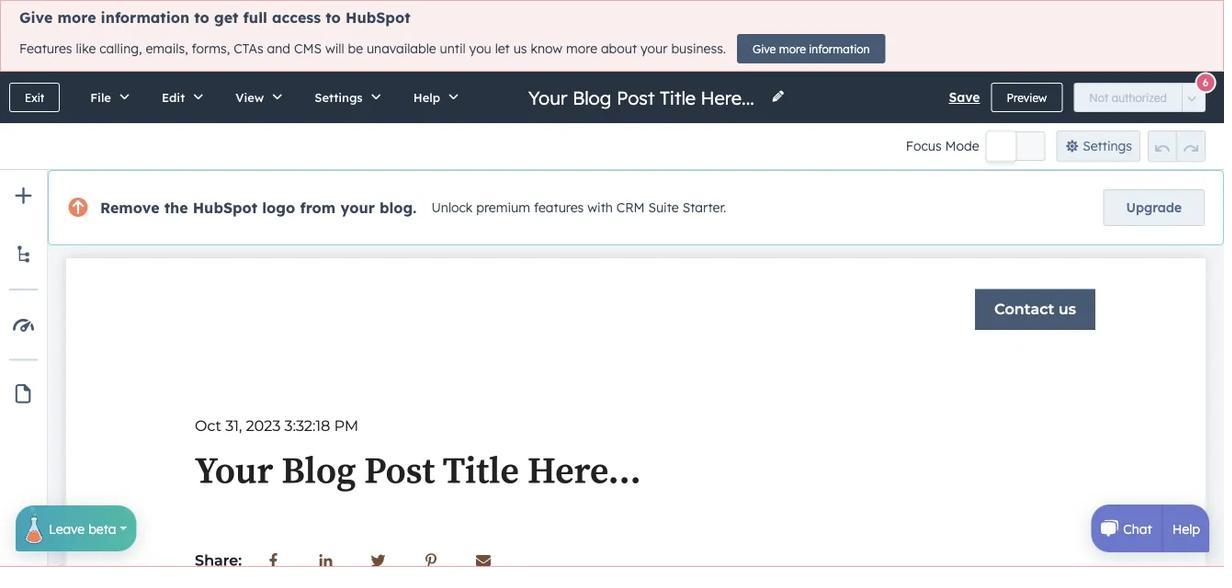 Task type: locate. For each thing, give the bounding box(es) containing it.
save
[[949, 89, 980, 105]]

1 vertical spatial hubspot
[[193, 199, 258, 217]]

help right chat at the right of page
[[1173, 521, 1201, 537]]

your
[[641, 41, 668, 57], [340, 199, 375, 217]]

to
[[194, 8, 209, 27], [326, 8, 341, 27]]

preview
[[1007, 91, 1047, 104]]

0 vertical spatial settings button
[[295, 72, 394, 123]]

help
[[413, 90, 440, 105], [1173, 521, 1201, 537]]

from
[[300, 199, 336, 217]]

hubspot up features like calling, emails, forms, ctas and cms will be unavailable until you let us know more about your business.
[[346, 8, 411, 27]]

edit
[[162, 90, 185, 105]]

preview button
[[991, 83, 1063, 112]]

give right business.
[[753, 42, 776, 56]]

premium
[[476, 200, 530, 216]]

0 horizontal spatial help
[[413, 90, 440, 105]]

and
[[267, 41, 291, 57]]

2 horizontal spatial more
[[779, 42, 806, 56]]

1 horizontal spatial settings button
[[1057, 131, 1141, 162]]

group
[[1148, 131, 1206, 162]]

the
[[164, 199, 188, 217]]

blog.
[[380, 199, 417, 217]]

hubspot
[[346, 8, 411, 27], [193, 199, 258, 217]]

give up features
[[19, 8, 53, 27]]

focus
[[906, 138, 942, 154]]

1 horizontal spatial more
[[566, 41, 598, 57]]

2 to from the left
[[326, 8, 341, 27]]

edit button
[[142, 72, 216, 123]]

help down unavailable in the top of the page
[[413, 90, 440, 105]]

1 vertical spatial settings button
[[1057, 131, 1141, 162]]

0 vertical spatial settings
[[315, 90, 363, 105]]

0 horizontal spatial your
[[340, 199, 375, 217]]

1 vertical spatial give
[[753, 42, 776, 56]]

0 vertical spatial information
[[101, 8, 190, 27]]

unlock
[[431, 200, 473, 216]]

settings down will
[[315, 90, 363, 105]]

6
[[1203, 76, 1209, 89]]

with
[[588, 200, 613, 216]]

like
[[76, 41, 96, 57]]

your right the from
[[340, 199, 375, 217]]

more
[[57, 8, 96, 27], [566, 41, 598, 57], [779, 42, 806, 56]]

view
[[236, 90, 264, 105]]

will
[[325, 41, 344, 57]]

settings button down 'not'
[[1057, 131, 1141, 162]]

1 horizontal spatial give
[[753, 42, 776, 56]]

settings
[[315, 90, 363, 105], [1083, 138, 1133, 154]]

settings button down will
[[295, 72, 394, 123]]

unlock premium features with crm suite starter.
[[431, 200, 727, 216]]

0 horizontal spatial hubspot
[[193, 199, 258, 217]]

0 vertical spatial your
[[641, 41, 668, 57]]

calling,
[[99, 41, 142, 57]]

1 vertical spatial information
[[809, 42, 870, 56]]

to left get
[[194, 8, 209, 27]]

1 vertical spatial settings
[[1083, 138, 1133, 154]]

save button
[[949, 86, 980, 108]]

0 vertical spatial hubspot
[[346, 8, 411, 27]]

exit
[[25, 91, 44, 104]]

0 vertical spatial give
[[19, 8, 53, 27]]

0 horizontal spatial give
[[19, 8, 53, 27]]

None field
[[527, 85, 760, 110]]

starter.
[[683, 200, 727, 216]]

focus mode
[[906, 138, 980, 154]]

0 vertical spatial help
[[413, 90, 440, 105]]

help button
[[394, 72, 472, 123]]

1 horizontal spatial your
[[641, 41, 668, 57]]

0 horizontal spatial information
[[101, 8, 190, 27]]

us
[[514, 41, 527, 57]]

1 horizontal spatial to
[[326, 8, 341, 27]]

not authorized
[[1090, 91, 1168, 104]]

information for give more information
[[809, 42, 870, 56]]

1 horizontal spatial information
[[809, 42, 870, 56]]

let
[[495, 41, 510, 57]]

1 horizontal spatial help
[[1173, 521, 1201, 537]]

0 horizontal spatial settings button
[[295, 72, 394, 123]]

give
[[19, 8, 53, 27], [753, 42, 776, 56]]

0 horizontal spatial to
[[194, 8, 209, 27]]

hubspot right the
[[193, 199, 258, 217]]

1 horizontal spatial settings
[[1083, 138, 1133, 154]]

your right the about
[[641, 41, 668, 57]]

0 horizontal spatial settings
[[315, 90, 363, 105]]

to up will
[[326, 8, 341, 27]]

file
[[90, 90, 111, 105]]

leave
[[49, 521, 85, 537]]

0 horizontal spatial more
[[57, 8, 96, 27]]

information
[[101, 8, 190, 27], [809, 42, 870, 56]]

ctas
[[234, 41, 264, 57]]

settings down 'not'
[[1083, 138, 1133, 154]]

give more information to get full access to hubspot
[[19, 8, 411, 27]]

settings button
[[295, 72, 394, 123], [1057, 131, 1141, 162]]

more for give more information to get full access to hubspot
[[57, 8, 96, 27]]

features like calling, emails, forms, ctas and cms will be unavailable until you let us know more about your business.
[[19, 41, 726, 57]]



Task type: describe. For each thing, give the bounding box(es) containing it.
crm
[[617, 200, 645, 216]]

beta
[[88, 521, 116, 537]]

features
[[534, 200, 584, 216]]

upgrade link
[[1104, 189, 1205, 226]]

unavailable
[[367, 41, 436, 57]]

authorized
[[1112, 91, 1168, 104]]

leave beta
[[49, 521, 116, 537]]

mode
[[946, 138, 980, 154]]

give for give more information
[[753, 42, 776, 56]]

cms
[[294, 41, 322, 57]]

features
[[19, 41, 72, 57]]

be
[[348, 41, 363, 57]]

until
[[440, 41, 466, 57]]

1 vertical spatial your
[[340, 199, 375, 217]]

upgrade
[[1127, 199, 1182, 216]]

exit link
[[9, 83, 60, 112]]

remove the hubspot logo from your blog.
[[100, 199, 417, 217]]

1 to from the left
[[194, 8, 209, 27]]

suite
[[649, 200, 679, 216]]

give for give more information to get full access to hubspot
[[19, 8, 53, 27]]

not authorized group
[[1074, 83, 1206, 112]]

view button
[[216, 72, 295, 123]]

know
[[531, 41, 563, 57]]

file button
[[71, 72, 142, 123]]

full
[[243, 8, 267, 27]]

leave beta button
[[16, 498, 136, 552]]

logo
[[262, 199, 295, 217]]

1 horizontal spatial hubspot
[[346, 8, 411, 27]]

emails,
[[146, 41, 188, 57]]

focus mode element
[[987, 131, 1046, 161]]

remove
[[100, 199, 160, 217]]

chat
[[1124, 521, 1153, 537]]

help inside button
[[413, 90, 440, 105]]

about
[[601, 41, 637, 57]]

you
[[469, 41, 492, 57]]

more for give more information
[[779, 42, 806, 56]]

not authorized button
[[1074, 83, 1183, 112]]

forms,
[[192, 41, 230, 57]]

give more information
[[753, 42, 870, 56]]

give more information link
[[737, 34, 886, 63]]

1 vertical spatial help
[[1173, 521, 1201, 537]]

information for give more information to get full access to hubspot
[[101, 8, 190, 27]]

not
[[1090, 91, 1109, 104]]

business.
[[671, 41, 726, 57]]

access
[[272, 8, 321, 27]]

get
[[214, 8, 239, 27]]



Task type: vqa. For each thing, say whether or not it's contained in the screenshot.
until
yes



